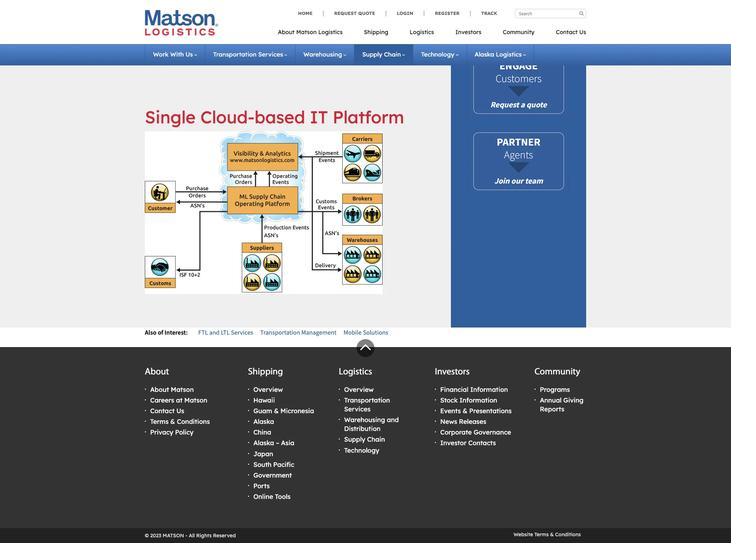 Task type: locate. For each thing, give the bounding box(es) containing it.
overview inside overview transportation services warehousing and distribution supply chain technology
[[344, 386, 374, 394]]

alaska – asia link
[[253, 439, 294, 448]]

technology down distribution
[[344, 447, 379, 455]]

work
[[153, 51, 169, 58]]

2 vertical spatial matson
[[184, 396, 207, 405]]

warehousing
[[303, 51, 342, 58], [344, 416, 385, 424]]

0 horizontal spatial shipping
[[248, 368, 283, 377]]

2 vertical spatial and
[[387, 416, 399, 424]]

2 vertical spatial about
[[150, 386, 169, 394]]

about matson careers at matson contact us terms & conditions privacy policy
[[150, 386, 210, 437]]

technology link down top menu navigation
[[421, 51, 459, 58]]

logistics down the backtop image
[[339, 368, 372, 377]]

0 vertical spatial information
[[470, 386, 508, 394]]

0 vertical spatial warehousing
[[303, 51, 342, 58]]

1 overview from the left
[[253, 386, 283, 394]]

0 horizontal spatial technology link
[[344, 447, 379, 455]]

1 vertical spatial community
[[535, 368, 580, 377]]

0 vertical spatial terms
[[150, 418, 169, 426]]

quote
[[358, 10, 375, 16]]

supply chain link down distribution
[[344, 436, 385, 444]]

terms up privacy
[[150, 418, 169, 426]]

transportation services
[[213, 51, 283, 58]]

matson
[[296, 28, 317, 36], [171, 386, 194, 394], [184, 396, 207, 405]]

information up events & presentations "link"
[[460, 396, 497, 405]]

information up presentations
[[470, 386, 508, 394]]

careers at matson link
[[150, 396, 207, 405]]

register link
[[424, 10, 470, 16]]

japan link
[[253, 450, 273, 458]]

transportation for transportation management
[[260, 328, 300, 337]]

‐
[[185, 533, 187, 539]]

matson up to at left top
[[296, 28, 317, 36]]

hawaii
[[253, 396, 275, 405]]

south
[[253, 461, 272, 469]]

1 vertical spatial technology link
[[344, 447, 379, 455]]

0 vertical spatial transportation
[[213, 51, 257, 58]]

china link
[[253, 429, 271, 437]]

annual giving reports link
[[540, 396, 584, 414]]

1 horizontal spatial overview
[[344, 386, 374, 394]]

0 vertical spatial matson
[[296, 28, 317, 36]]

matson right at
[[184, 396, 207, 405]]

© 2023 matson ‐ all rights reserved
[[145, 533, 236, 539]]

and inside the ml supply chain technology enables global access to your information, exactly where and when you want it.
[[413, 46, 425, 54]]

about up about matson link
[[145, 368, 169, 377]]

1 horizontal spatial us
[[186, 51, 193, 58]]

contact down careers
[[150, 407, 175, 415]]

transportation
[[213, 51, 257, 58], [260, 328, 300, 337], [344, 396, 390, 405]]

1 horizontal spatial conditions
[[555, 532, 581, 538]]

section
[[442, 0, 595, 328]]

supply inside overview transportation services warehousing and distribution supply chain technology
[[344, 436, 365, 444]]

services inside overview transportation services warehousing and distribution supply chain technology
[[344, 405, 371, 414]]

transportation for transportation services
[[213, 51, 257, 58]]

0 horizontal spatial transportation services link
[[213, 51, 287, 58]]

when
[[145, 56, 161, 64]]

logistics link
[[399, 26, 445, 41]]

1 horizontal spatial services
[[258, 51, 283, 58]]

overview inside overview hawaii guam & micronesia alaska china alaska – asia japan south pacific government ports online tools
[[253, 386, 283, 394]]

financial information stock information events & presentations news releases corporate governance investor contacts
[[440, 386, 512, 448]]

want
[[176, 56, 192, 64]]

contact
[[556, 28, 578, 36], [150, 407, 175, 415]]

also
[[145, 328, 156, 337]]

alaska down 'guam'
[[253, 418, 274, 426]]

&
[[274, 407, 279, 415], [463, 407, 467, 415], [170, 418, 175, 426], [550, 532, 554, 538]]

supply chain link
[[362, 51, 405, 58], [344, 436, 385, 444]]

0 horizontal spatial us
[[176, 407, 184, 415]]

2023 matson
[[150, 533, 184, 539]]

1 vertical spatial warehousing
[[344, 416, 385, 424]]

global
[[261, 46, 280, 54]]

0 horizontal spatial contact
[[150, 407, 175, 415]]

services
[[258, 51, 283, 58], [231, 328, 253, 337], [344, 405, 371, 414]]

–
[[276, 439, 279, 448]]

technology inside overview transportation services warehousing and distribution supply chain technology
[[344, 447, 379, 455]]

alaska up japan
[[253, 439, 274, 448]]

community up "alaska logistics" link
[[503, 28, 535, 36]]

contact inside top menu navigation
[[556, 28, 578, 36]]

1 horizontal spatial overview link
[[344, 386, 374, 394]]

1 vertical spatial technology
[[344, 447, 379, 455]]

conditions
[[177, 418, 210, 426], [555, 532, 581, 538]]

0 vertical spatial conditions
[[177, 418, 210, 426]]

1 horizontal spatial transportation services link
[[344, 396, 390, 414]]

top menu navigation
[[278, 26, 586, 41]]

reserved
[[213, 533, 236, 539]]

asia
[[281, 439, 294, 448]]

1 horizontal spatial and
[[387, 416, 399, 424]]

0 vertical spatial investors
[[455, 28, 481, 36]]

2 vertical spatial us
[[176, 407, 184, 415]]

governance
[[474, 429, 511, 437]]

community inside top menu navigation
[[503, 28, 535, 36]]

ml supply chain technology enables global access to your information, exactly where and when you want it.
[[145, 46, 425, 64]]

overview link
[[253, 386, 283, 394], [344, 386, 374, 394]]

1 vertical spatial shipping
[[248, 368, 283, 377]]

0 horizontal spatial community
[[503, 28, 535, 36]]

1 horizontal spatial contact
[[556, 28, 578, 36]]

japan
[[253, 450, 273, 458]]

alaska down the investors link
[[475, 51, 494, 58]]

warehousing up distribution
[[344, 416, 385, 424]]

community up programs
[[535, 368, 580, 377]]

about for about matson careers at matson contact us terms & conditions privacy policy
[[150, 386, 169, 394]]

0 horizontal spatial overview
[[253, 386, 283, 394]]

government link
[[253, 472, 292, 480]]

0 horizontal spatial transportation
[[213, 51, 257, 58]]

1 horizontal spatial transportation
[[260, 328, 300, 337]]

1 horizontal spatial technology link
[[421, 51, 459, 58]]

2 horizontal spatial transportation
[[344, 396, 390, 405]]

alaska link
[[253, 418, 274, 426]]

1 vertical spatial alaska
[[253, 418, 274, 426]]

1 vertical spatial services
[[231, 328, 253, 337]]

transportation management
[[260, 328, 336, 337]]

overview
[[253, 386, 283, 394], [344, 386, 374, 394]]

investors down track link
[[455, 28, 481, 36]]

us down search image
[[579, 28, 586, 36]]

2 horizontal spatial and
[[413, 46, 425, 54]]

0 vertical spatial and
[[413, 46, 425, 54]]

& right 'guam'
[[274, 407, 279, 415]]

warehousing down about matson logistics link
[[303, 51, 342, 58]]

terms inside about matson careers at matson contact us terms & conditions privacy policy
[[150, 418, 169, 426]]

technology down top menu navigation
[[421, 51, 454, 58]]

2 vertical spatial services
[[344, 405, 371, 414]]

ports
[[253, 482, 270, 491]]

community
[[503, 28, 535, 36], [535, 368, 580, 377]]

ports link
[[253, 482, 270, 491]]

privacy
[[150, 429, 173, 437]]

warehousing inside overview transportation services warehousing and distribution supply chain technology
[[344, 416, 385, 424]]

supply chain link down shipping link
[[362, 51, 405, 58]]

contact down search search field
[[556, 28, 578, 36]]

1 vertical spatial transportation services link
[[344, 396, 390, 414]]

investors up financial on the bottom right
[[435, 368, 470, 377]]

you
[[163, 56, 175, 64]]

matson up at
[[171, 386, 194, 394]]

micronesia
[[280, 407, 314, 415]]

2 horizontal spatial us
[[579, 28, 586, 36]]

single
[[145, 106, 196, 128]]

terms right website
[[534, 532, 549, 538]]

footer
[[0, 340, 731, 544]]

0 horizontal spatial conditions
[[177, 418, 210, 426]]

2 vertical spatial alaska
[[253, 439, 274, 448]]

us inside top menu navigation
[[579, 28, 586, 36]]

at
[[176, 396, 183, 405]]

us inside about matson careers at matson contact us terms & conditions privacy policy
[[176, 407, 184, 415]]

1 vertical spatial transportation
[[260, 328, 300, 337]]

matson inside top menu navigation
[[296, 28, 317, 36]]

technology link down distribution
[[344, 447, 379, 455]]

about up careers
[[150, 386, 169, 394]]

about inside about matson careers at matson contact us terms & conditions privacy policy
[[150, 386, 169, 394]]

shipping link
[[353, 26, 399, 41]]

2 horizontal spatial services
[[344, 405, 371, 414]]

us up terms & conditions 'link' on the left of page
[[176, 407, 184, 415]]

ftl
[[198, 328, 208, 337]]

1 vertical spatial investors
[[435, 368, 470, 377]]

1 horizontal spatial shipping
[[364, 28, 388, 36]]

1 overview link from the left
[[253, 386, 283, 394]]

0 horizontal spatial and
[[209, 328, 220, 337]]

about matson logistics link
[[278, 26, 353, 41]]

contact us image
[[471, 54, 567, 117]]

1 vertical spatial supply chain link
[[344, 436, 385, 444]]

contact us link down careers
[[150, 407, 184, 415]]

supply down distribution
[[344, 436, 365, 444]]

matson logistics image
[[145, 10, 218, 36]]

0 horizontal spatial technology
[[344, 447, 379, 455]]

home link
[[298, 10, 323, 16]]

shipping up 'hawaii' on the bottom left of the page
[[248, 368, 283, 377]]

community link
[[492, 26, 545, 41]]

shipping up exactly
[[364, 28, 388, 36]]

1 horizontal spatial technology
[[421, 51, 454, 58]]

1 vertical spatial matson
[[171, 386, 194, 394]]

programs
[[540, 386, 570, 394]]

supply up you
[[156, 46, 177, 54]]

track
[[481, 10, 497, 16]]

alaska
[[475, 51, 494, 58], [253, 418, 274, 426], [253, 439, 274, 448]]

us left it.
[[186, 51, 193, 58]]

0 vertical spatial contact us link
[[545, 26, 586, 41]]

0 vertical spatial transportation services link
[[213, 51, 287, 58]]

request quote link
[[323, 10, 386, 16]]

contact us link down search search field
[[545, 26, 586, 41]]

& up the privacy policy link
[[170, 418, 175, 426]]

0 vertical spatial technology
[[421, 51, 454, 58]]

1 horizontal spatial community
[[535, 368, 580, 377]]

investors link
[[445, 26, 492, 41]]

0 vertical spatial about
[[278, 28, 295, 36]]

conditions inside about matson careers at matson contact us terms & conditions privacy policy
[[177, 418, 210, 426]]

0 vertical spatial community
[[503, 28, 535, 36]]

about up access
[[278, 28, 295, 36]]

supply
[[156, 46, 177, 54], [362, 51, 382, 58], [344, 436, 365, 444]]

0 vertical spatial contact
[[556, 28, 578, 36]]

Search search field
[[515, 9, 586, 18]]

chain up want
[[179, 46, 197, 54]]

0 vertical spatial technology link
[[421, 51, 459, 58]]

1 vertical spatial contact
[[150, 407, 175, 415]]

1 vertical spatial about
[[145, 368, 169, 377]]

1 vertical spatial contact us link
[[150, 407, 184, 415]]

contact us
[[556, 28, 586, 36]]

0 horizontal spatial terms
[[150, 418, 169, 426]]

1 horizontal spatial warehousing
[[344, 416, 385, 424]]

transportation services link
[[213, 51, 287, 58], [344, 396, 390, 414]]

ltl
[[221, 328, 230, 337]]

& inside overview hawaii guam & micronesia alaska china alaska – asia japan south pacific government ports online tools
[[274, 407, 279, 415]]

2 vertical spatial transportation
[[344, 396, 390, 405]]

ml
[[145, 46, 154, 54]]

about inside top menu navigation
[[278, 28, 295, 36]]

0 vertical spatial us
[[579, 28, 586, 36]]

releases
[[459, 418, 486, 426]]

terms
[[150, 418, 169, 426], [534, 532, 549, 538]]

2 overview link from the left
[[344, 386, 374, 394]]

0 horizontal spatial overview link
[[253, 386, 283, 394]]

2 overview from the left
[[344, 386, 374, 394]]

0 vertical spatial shipping
[[364, 28, 388, 36]]

0 vertical spatial supply chain link
[[362, 51, 405, 58]]

None search field
[[515, 9, 586, 18]]

corporate
[[440, 429, 472, 437]]

chain down warehousing and distribution link
[[367, 436, 385, 444]]

alaska logistics link
[[475, 51, 526, 58]]

footer containing about
[[0, 340, 731, 544]]

& up "news releases" link
[[463, 407, 467, 415]]

enables
[[235, 46, 259, 54]]

1 vertical spatial terms
[[534, 532, 549, 538]]

transportation inside overview transportation services warehousing and distribution supply chain technology
[[344, 396, 390, 405]]

logistics down login
[[410, 28, 434, 36]]



Task type: vqa. For each thing, say whether or not it's contained in the screenshot.
HI
no



Task type: describe. For each thing, give the bounding box(es) containing it.
investors inside footer
[[435, 368, 470, 377]]

agent service image
[[471, 130, 567, 192]]

online tools link
[[253, 493, 291, 501]]

overview transportation services warehousing and distribution supply chain technology
[[344, 386, 399, 455]]

events & presentations link
[[440, 407, 512, 415]]

overview link for shipping
[[253, 386, 283, 394]]

where
[[393, 46, 412, 54]]

careers
[[150, 396, 174, 405]]

solutions
[[363, 328, 388, 337]]

tools
[[275, 493, 291, 501]]

overview link for logistics
[[344, 386, 374, 394]]

& right website
[[550, 532, 554, 538]]

transportation management link
[[260, 328, 336, 337]]

0 vertical spatial services
[[258, 51, 283, 58]]

1 vertical spatial information
[[460, 396, 497, 405]]

events
[[440, 407, 461, 415]]

platform
[[333, 106, 404, 128]]

technology
[[199, 46, 233, 54]]

programs link
[[540, 386, 570, 394]]

supply inside the ml supply chain technology enables global access to your information, exactly where and when you want it.
[[156, 46, 177, 54]]

warehousing and distribution link
[[344, 416, 399, 433]]

technology link for supply chain link related to "warehousing" link
[[421, 51, 459, 58]]

of
[[158, 328, 163, 337]]

overview for hawaii
[[253, 386, 283, 394]]

logistics down community link
[[496, 51, 522, 58]]

with
[[170, 51, 184, 58]]

1 horizontal spatial contact us link
[[545, 26, 586, 41]]

single cloud-based it platform
[[145, 106, 404, 128]]

website terms & conditions
[[514, 532, 581, 538]]

warehousing link
[[303, 51, 346, 58]]

1 vertical spatial us
[[186, 51, 193, 58]]

hawaii link
[[253, 396, 275, 405]]

transportation services link for overview link associated with logistics
[[344, 396, 390, 414]]

financial
[[440, 386, 469, 394]]

matson for careers
[[171, 386, 194, 394]]

login link
[[386, 10, 424, 16]]

shipping inside footer
[[248, 368, 283, 377]]

distribution
[[344, 425, 381, 433]]

privacy policy link
[[150, 429, 193, 437]]

work with us link
[[153, 51, 197, 58]]

mobile
[[344, 328, 362, 337]]

to
[[305, 46, 311, 54]]

0 horizontal spatial contact us link
[[150, 407, 184, 415]]

home
[[298, 10, 313, 16]]

1 vertical spatial and
[[209, 328, 220, 337]]

contacts
[[468, 439, 496, 448]]

corporate governance link
[[440, 429, 511, 437]]

annual
[[540, 396, 562, 405]]

chain inside the ml supply chain technology enables global access to your information, exactly where and when you want it.
[[179, 46, 197, 54]]

cloud-
[[200, 106, 255, 128]]

also of interest:
[[145, 328, 188, 337]]

work with us
[[153, 51, 193, 58]]

presentations
[[469, 407, 512, 415]]

website terms & conditions link
[[514, 532, 581, 538]]

overview for transportation
[[344, 386, 374, 394]]

management
[[301, 328, 336, 337]]

technology link for warehousing and distribution link's supply chain link
[[344, 447, 379, 455]]

0 horizontal spatial warehousing
[[303, 51, 342, 58]]

online
[[253, 493, 273, 501]]

pacific
[[273, 461, 294, 469]]

policy
[[175, 429, 193, 437]]

0 vertical spatial alaska
[[475, 51, 494, 58]]

logistics up your on the top left of the page
[[318, 28, 343, 36]]

& inside about matson careers at matson contact us terms & conditions privacy policy
[[170, 418, 175, 426]]

about matson logistics
[[278, 28, 343, 36]]

backtop image
[[357, 340, 374, 357]]

search image
[[579, 11, 584, 16]]

investors inside top menu navigation
[[455, 28, 481, 36]]

stock information link
[[440, 396, 497, 405]]

supply chain
[[362, 51, 401, 58]]

overview hawaii guam & micronesia alaska china alaska – asia japan south pacific government ports online tools
[[253, 386, 314, 501]]

china
[[253, 429, 271, 437]]

track link
[[470, 10, 497, 16]]

chain inside overview transportation services warehousing and distribution supply chain technology
[[367, 436, 385, 444]]

interest:
[[165, 328, 188, 337]]

reports
[[540, 405, 564, 414]]

supply chain link for "warehousing" link
[[362, 51, 405, 58]]

1 vertical spatial conditions
[[555, 532, 581, 538]]

news releases link
[[440, 418, 486, 426]]

giving
[[563, 396, 584, 405]]

about for about matson logistics
[[278, 28, 295, 36]]

1 horizontal spatial terms
[[534, 532, 549, 538]]

it.
[[194, 56, 199, 64]]

financial information link
[[440, 386, 508, 394]]

0 horizontal spatial services
[[231, 328, 253, 337]]

register
[[435, 10, 460, 16]]

shipping inside shipping link
[[364, 28, 388, 36]]

mobile solutions link
[[344, 328, 388, 337]]

mobile solutions
[[344, 328, 388, 337]]

and inside overview transportation services warehousing and distribution supply chain technology
[[387, 416, 399, 424]]

transportation services link for the work with us link
[[213, 51, 287, 58]]

login
[[397, 10, 413, 16]]

matson for logistics
[[296, 28, 317, 36]]

contact inside about matson careers at matson contact us terms & conditions privacy policy
[[150, 407, 175, 415]]

your
[[313, 46, 327, 54]]

terms & conditions link
[[150, 418, 210, 426]]

ftl and ltl services
[[198, 328, 253, 337]]

information,
[[329, 46, 367, 54]]

about matson link
[[150, 386, 194, 394]]

all
[[189, 533, 195, 539]]

supply chain link for warehousing and distribution link
[[344, 436, 385, 444]]

chain down shipping link
[[384, 51, 401, 58]]

guam
[[253, 407, 272, 415]]

south pacific link
[[253, 461, 294, 469]]

ftl and ltl services link
[[198, 328, 253, 337]]

& inside financial information stock information events & presentations news releases corporate governance investor contacts
[[463, 407, 467, 415]]

carrier image
[[471, 0, 567, 40]]

©
[[145, 533, 149, 539]]

government
[[253, 472, 292, 480]]

supply down shipping link
[[362, 51, 382, 58]]

rights
[[196, 533, 212, 539]]

it
[[310, 106, 328, 128]]

about for about
[[145, 368, 169, 377]]



